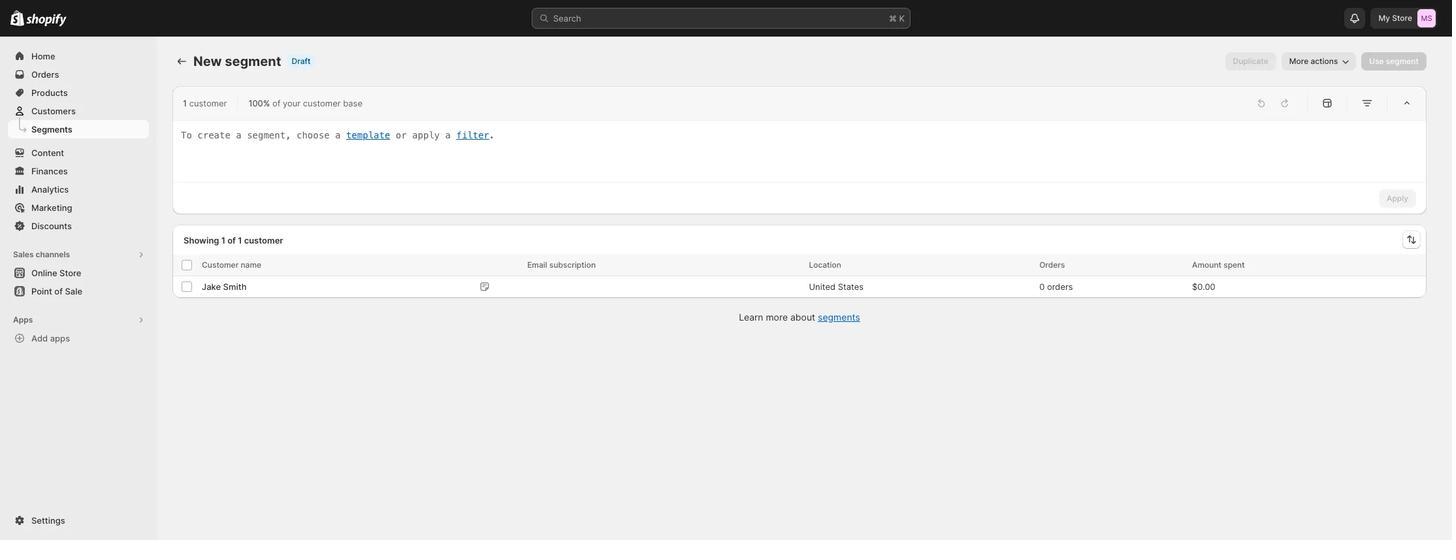 Task type: locate. For each thing, give the bounding box(es) containing it.
1 horizontal spatial store
[[1392, 13, 1412, 23]]

1 vertical spatial orders
[[1039, 260, 1065, 270]]

a right the apply
[[445, 130, 451, 140]]

store right my at the right of page
[[1392, 13, 1412, 23]]

online store link
[[8, 264, 149, 282]]

a
[[236, 130, 242, 140], [335, 130, 341, 140], [445, 130, 451, 140]]

To create a segment, choose a template or apply a filter. text field
[[181, 129, 1418, 174]]

email subscription
[[527, 260, 596, 270]]

of left your
[[272, 98, 281, 108]]

jake
[[202, 282, 221, 292]]

create
[[197, 130, 231, 140]]

2 horizontal spatial customer
[[303, 98, 341, 108]]

settings
[[31, 515, 65, 526]]

new segment
[[193, 54, 281, 69]]

0 horizontal spatial of
[[54, 286, 63, 297]]

spent
[[1224, 260, 1245, 270]]

online
[[31, 268, 57, 278]]

apply
[[1387, 193, 1408, 203]]

of
[[272, 98, 281, 108], [227, 235, 236, 245], [54, 286, 63, 297]]

.
[[489, 130, 495, 140]]

Editor field
[[181, 129, 1418, 174]]

more
[[1289, 56, 1309, 66]]

customer right your
[[303, 98, 341, 108]]

states
[[838, 282, 864, 292]]

duplicate button
[[1225, 52, 1276, 71]]

draft
[[292, 56, 311, 66]]

email
[[527, 260, 547, 270]]

0 vertical spatial orders
[[31, 69, 59, 80]]

search
[[553, 13, 581, 24]]

my store
[[1379, 13, 1412, 23]]

my store image
[[1418, 9, 1436, 27]]

a right the choose
[[335, 130, 341, 140]]

duplicate
[[1233, 56, 1269, 66]]

redo image
[[1278, 97, 1292, 110]]

customer up the create
[[189, 98, 227, 108]]

marketing link
[[8, 199, 149, 217]]

segments
[[31, 124, 72, 135]]

of for your
[[272, 98, 281, 108]]

store for online store
[[59, 268, 81, 278]]

orders
[[31, 69, 59, 80], [1039, 260, 1065, 270]]

segment inside button
[[1386, 56, 1419, 66]]

point of sale
[[31, 286, 82, 297]]

a right the create
[[236, 130, 242, 140]]

1 vertical spatial of
[[227, 235, 236, 245]]

segment
[[225, 54, 281, 69], [1386, 56, 1419, 66]]

filter button
[[456, 129, 489, 142]]

1 horizontal spatial a
[[335, 130, 341, 140]]

subscription
[[549, 260, 596, 270]]

0 vertical spatial of
[[272, 98, 281, 108]]

100% of your customer base
[[249, 98, 363, 108]]

finances link
[[8, 162, 149, 180]]

customers link
[[8, 102, 149, 120]]

point of sale link
[[8, 282, 149, 301]]

analytics link
[[8, 180, 149, 199]]

1 horizontal spatial segment
[[1386, 56, 1419, 66]]

0 horizontal spatial orders
[[31, 69, 59, 80]]

choose
[[297, 130, 330, 140]]

1 up to
[[183, 98, 187, 108]]

location
[[809, 260, 841, 270]]

customer
[[189, 98, 227, 108], [303, 98, 341, 108], [244, 235, 283, 245]]

about
[[790, 312, 815, 323]]

1 right showing
[[221, 235, 225, 245]]

to
[[181, 130, 192, 140]]

customer up name
[[244, 235, 283, 245]]

1 horizontal spatial of
[[227, 235, 236, 245]]

orders down home
[[31, 69, 59, 80]]

showing
[[184, 235, 219, 245]]

orders up 0 orders
[[1039, 260, 1065, 270]]

0 horizontal spatial store
[[59, 268, 81, 278]]

customer name
[[202, 260, 261, 270]]

learn
[[739, 312, 763, 323]]

segment right use
[[1386, 56, 1419, 66]]

alert
[[172, 183, 193, 214]]

of inside "button"
[[54, 286, 63, 297]]

2 horizontal spatial 1
[[238, 235, 242, 245]]

0 orders
[[1039, 282, 1073, 292]]

segment up 100%
[[225, 54, 281, 69]]

1 vertical spatial store
[[59, 268, 81, 278]]

0 horizontal spatial 1
[[183, 98, 187, 108]]

0 vertical spatial store
[[1392, 13, 1412, 23]]

1 up customer name
[[238, 235, 242, 245]]

more
[[766, 312, 788, 323]]

of up customer name
[[227, 235, 236, 245]]

united
[[809, 282, 836, 292]]

finances
[[31, 166, 68, 176]]

1
[[183, 98, 187, 108], [221, 235, 225, 245], [238, 235, 242, 245]]

settings link
[[8, 512, 149, 530]]

store up sale
[[59, 268, 81, 278]]

actions
[[1311, 56, 1338, 66]]

to create a segment, choose a template or apply a filter .
[[181, 130, 495, 140]]

store
[[1392, 13, 1412, 23], [59, 268, 81, 278]]

2 horizontal spatial a
[[445, 130, 451, 140]]

2 horizontal spatial of
[[272, 98, 281, 108]]

0 horizontal spatial a
[[236, 130, 242, 140]]

filter
[[456, 130, 489, 140]]

1 horizontal spatial orders
[[1039, 260, 1065, 270]]

channels
[[36, 250, 70, 259]]

more actions
[[1289, 56, 1338, 66]]

⌘ k
[[889, 13, 905, 24]]

2 vertical spatial of
[[54, 286, 63, 297]]

of left sale
[[54, 286, 63, 297]]

store inside online store link
[[59, 268, 81, 278]]

online store
[[31, 268, 81, 278]]

1 horizontal spatial customer
[[244, 235, 283, 245]]

2 a from the left
[[335, 130, 341, 140]]

0 horizontal spatial segment
[[225, 54, 281, 69]]



Task type: describe. For each thing, give the bounding box(es) containing it.
marketing
[[31, 203, 72, 213]]

amount
[[1192, 260, 1222, 270]]

home link
[[8, 47, 149, 65]]

template
[[346, 130, 390, 140]]

shopify image
[[26, 14, 67, 27]]

sales channels button
[[8, 246, 149, 264]]

sales channels
[[13, 250, 70, 259]]

segments
[[818, 312, 860, 323]]

showing 1 of 1 customer
[[184, 235, 283, 245]]

apps
[[50, 333, 70, 344]]

learn more about segments
[[739, 312, 860, 323]]

apps
[[13, 315, 33, 325]]

content
[[31, 148, 64, 158]]

0 horizontal spatial customer
[[189, 98, 227, 108]]

customers
[[31, 106, 76, 116]]

1 a from the left
[[236, 130, 242, 140]]

store for my store
[[1392, 13, 1412, 23]]

online store button
[[0, 264, 157, 282]]

segment for new segment
[[225, 54, 281, 69]]

apps button
[[8, 311, 149, 329]]

my
[[1379, 13, 1390, 23]]

segments link
[[8, 120, 149, 138]]

of for sale
[[54, 286, 63, 297]]

your
[[283, 98, 301, 108]]

1 customer
[[183, 98, 227, 108]]

sale
[[65, 286, 82, 297]]

3 a from the left
[[445, 130, 451, 140]]

new
[[193, 54, 222, 69]]

segment,
[[247, 130, 291, 140]]

customer
[[202, 260, 239, 270]]

use segment
[[1369, 56, 1419, 66]]

add
[[31, 333, 48, 344]]

jake smith link
[[202, 280, 247, 293]]

apply
[[412, 130, 440, 140]]

⌘
[[889, 13, 897, 24]]

100%
[[249, 98, 270, 108]]

$0.00
[[1192, 282, 1216, 292]]

orders link
[[8, 65, 149, 84]]

discounts link
[[8, 217, 149, 235]]

content link
[[8, 144, 149, 162]]

more actions button
[[1282, 52, 1356, 71]]

sales
[[13, 250, 34, 259]]

shopify image
[[10, 10, 24, 26]]

undo image
[[1255, 97, 1268, 110]]

template button
[[346, 129, 390, 142]]

products
[[31, 88, 68, 98]]

apply button
[[1379, 189, 1416, 208]]

add apps button
[[8, 329, 149, 348]]

segment for use segment
[[1386, 56, 1419, 66]]

amount spent
[[1192, 260, 1245, 270]]

add apps
[[31, 333, 70, 344]]

united states
[[809, 282, 864, 292]]

point of sale button
[[0, 282, 157, 301]]

name
[[241, 260, 261, 270]]

jake smith
[[202, 282, 247, 292]]

orders
[[1047, 282, 1073, 292]]

use
[[1369, 56, 1384, 66]]

analytics
[[31, 184, 69, 195]]

smith
[[223, 282, 247, 292]]

1 horizontal spatial 1
[[221, 235, 225, 245]]

discounts
[[31, 221, 72, 231]]

products link
[[8, 84, 149, 102]]

segments link
[[818, 312, 860, 323]]

use segment button
[[1362, 52, 1427, 71]]

point
[[31, 286, 52, 297]]

k
[[899, 13, 905, 24]]

or
[[396, 130, 407, 140]]

base
[[343, 98, 363, 108]]



Task type: vqa. For each thing, say whether or not it's contained in the screenshot.
topmost "Orders"
yes



